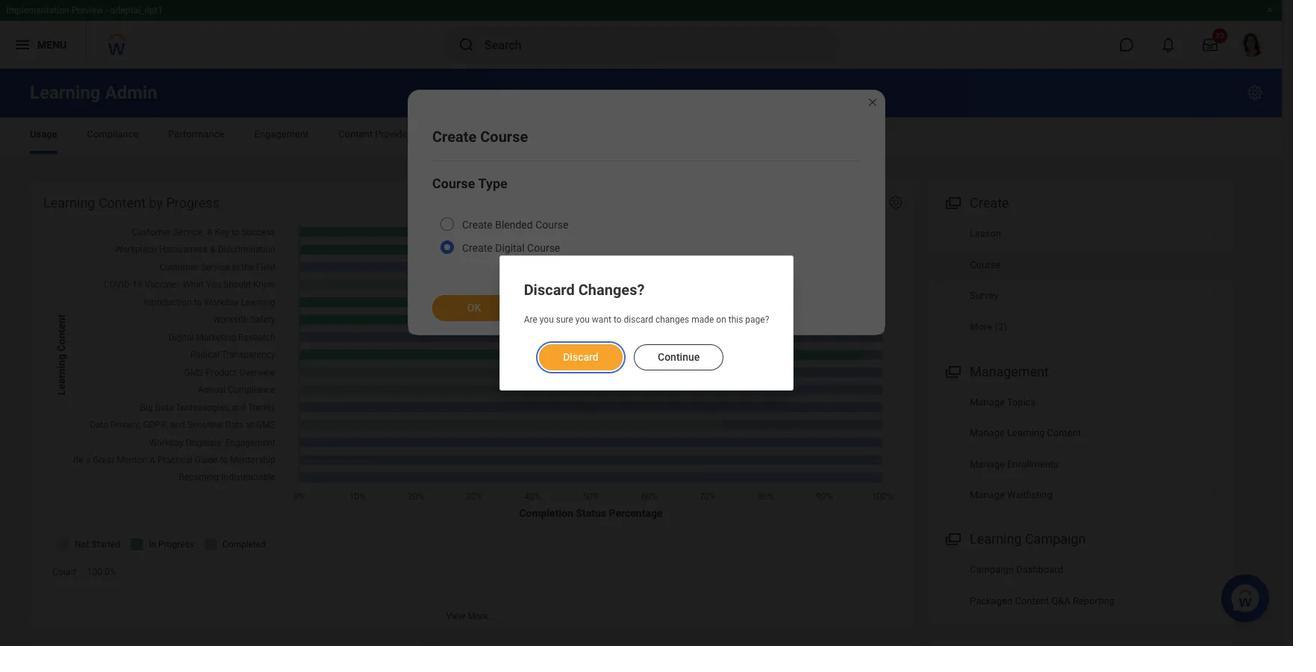 Task type: describe. For each thing, give the bounding box(es) containing it.
course completion status element
[[30, 643, 421, 646]]

are
[[524, 315, 538, 325]]

learning campaign
[[970, 531, 1086, 547]]

to
[[614, 315, 622, 325]]

create for create
[[970, 195, 1009, 211]]

chevron right image for manage enrollments
[[1206, 453, 1225, 468]]

profile logan mcneil element
[[1232, 28, 1274, 61]]

menu group image for create
[[943, 192, 963, 212]]

...
[[491, 611, 498, 622]]

campaign dashboard link
[[929, 555, 1234, 586]]

learning content by progress element
[[30, 181, 914, 628]]

digital
[[495, 242, 525, 254]]

count
[[52, 567, 76, 577]]

tab list inside learning admin main content
[[15, 118, 1268, 154]]

inbox large image
[[1203, 37, 1218, 52]]

manage waitlisting
[[970, 489, 1053, 500]]

course right digital
[[527, 242, 560, 254]]

chevron right image for manage topics
[[1206, 391, 1225, 406]]

this
[[729, 315, 744, 325]]

learning for admin
[[30, 82, 101, 103]]

manage for manage waitlisting
[[970, 489, 1005, 500]]

providers
[[375, 128, 416, 140]]

manage topics
[[970, 396, 1036, 408]]

management
[[970, 363, 1050, 379]]

100.0%
[[87, 567, 116, 577]]

enrollments
[[1008, 458, 1059, 469]]

campaign dashboard
[[970, 564, 1064, 576]]

chevron right image for packaged content q&a reporting
[[1206, 590, 1225, 605]]

implementation
[[6, 5, 69, 16]]

discard button
[[539, 344, 623, 370]]

list for learning campaign
[[929, 555, 1234, 616]]

course list item
[[929, 249, 1234, 280]]

more
[[468, 611, 489, 622]]

learning admin
[[30, 82, 157, 103]]

list for management
[[929, 387, 1234, 510]]

continue
[[658, 351, 700, 363]]

lesson
[[970, 228, 1002, 239]]

manage waitlisting link
[[929, 480, 1234, 510]]

sure
[[556, 315, 574, 325]]

changes?
[[579, 281, 645, 299]]

course type group
[[433, 175, 861, 267]]

discard for discard
[[563, 351, 599, 363]]

content left the providers
[[339, 128, 373, 140]]

content inside packaged content q&a reporting link
[[1015, 595, 1050, 606]]

course right the costs
[[481, 128, 528, 146]]

configure this page image
[[1247, 84, 1265, 102]]

costs
[[446, 128, 471, 140]]

course left type at the left top
[[433, 176, 476, 191]]

create digital course
[[462, 242, 560, 254]]

continue button
[[634, 344, 724, 370]]

dashboard
[[1017, 564, 1064, 576]]

survey
[[970, 290, 999, 301]]

q&a
[[1052, 595, 1071, 606]]

course type
[[433, 176, 508, 191]]

expression of interest in learning courses element
[[436, 643, 914, 646]]

admin
[[105, 82, 157, 103]]

packaged content q&a reporting
[[970, 595, 1115, 606]]

course link
[[929, 249, 1234, 280]]

learning admin main content
[[0, 69, 1283, 646]]

learning inside list
[[1008, 427, 1045, 439]]

adeptai_dpt1
[[111, 5, 163, 16]]

manage enrollments link
[[929, 449, 1234, 480]]

learning for content
[[43, 195, 95, 211]]

preview
[[71, 5, 103, 16]]

1 you from the left
[[540, 315, 554, 325]]

compliance
[[87, 128, 138, 140]]



Task type: locate. For each thing, give the bounding box(es) containing it.
discard down sure
[[563, 351, 599, 363]]

learning for campaign
[[970, 531, 1022, 547]]

create
[[433, 128, 477, 146], [970, 195, 1009, 211], [462, 219, 493, 231], [462, 242, 493, 254]]

chevron right image for learning campaign
[[1206, 559, 1225, 574]]

manage enrollments
[[970, 458, 1059, 469]]

list containing manage topics
[[929, 387, 1234, 510]]

search image
[[458, 36, 476, 54]]

chevron right image for create
[[1206, 223, 1225, 238]]

create course
[[433, 128, 528, 146]]

2 vertical spatial chevron right image
[[1206, 559, 1225, 574]]

1 list from the top
[[929, 218, 1234, 343]]

learning down usage
[[43, 195, 95, 211]]

discard up sure
[[524, 281, 575, 299]]

2 chevron right image from the top
[[1206, 285, 1225, 299]]

chevron right image inside manage topics link
[[1206, 391, 1225, 406]]

learning
[[30, 82, 101, 103], [43, 195, 95, 211], [1008, 427, 1045, 439], [970, 531, 1022, 547]]

learning content by rating element
[[929, 640, 1234, 646]]

learning down topics
[[1008, 427, 1045, 439]]

want
[[592, 315, 612, 325]]

topics
[[1008, 396, 1036, 408]]

reporting
[[1073, 595, 1115, 606]]

campaign
[[1026, 531, 1086, 547], [970, 564, 1014, 576]]

create up lesson on the top right of the page
[[970, 195, 1009, 211]]

manage down manage topics at the bottom right
[[970, 427, 1005, 439]]

usage
[[30, 128, 57, 140]]

4 chevron right image from the top
[[1206, 590, 1225, 605]]

list containing campaign dashboard
[[929, 555, 1234, 616]]

create up the course type
[[433, 128, 477, 146]]

changes
[[656, 315, 690, 325]]

menu group image for learning campaign
[[943, 528, 963, 549]]

you right "are"
[[540, 315, 554, 325]]

1 manage from the top
[[970, 396, 1005, 408]]

learning content by progress
[[43, 195, 220, 211]]

content providers
[[339, 128, 416, 140]]

course
[[481, 128, 528, 146], [433, 176, 476, 191], [536, 219, 569, 231], [527, 242, 560, 254], [970, 259, 1001, 270]]

chevron right image inside manage waitlisting link
[[1206, 484, 1225, 499]]

view more ... link
[[30, 604, 914, 628]]

0 horizontal spatial campaign
[[970, 564, 1014, 576]]

manage for manage topics
[[970, 396, 1005, 408]]

made
[[692, 315, 714, 325]]

notifications large image
[[1162, 37, 1176, 52]]

create blended course
[[462, 219, 569, 231]]

campaign up packaged
[[970, 564, 1014, 576]]

packaged content q&a reporting link
[[929, 586, 1234, 616]]

create for create blended course
[[462, 219, 493, 231]]

2 vertical spatial list
[[929, 555, 1234, 616]]

tab list
[[15, 118, 1268, 154]]

progress
[[166, 195, 220, 211]]

discard
[[624, 315, 654, 325]]

1 vertical spatial menu group image
[[943, 528, 963, 549]]

manage down 'manage enrollments'
[[970, 489, 1005, 500]]

2 you from the left
[[576, 315, 590, 325]]

chevron right image
[[1206, 391, 1225, 406], [1206, 453, 1225, 468], [1206, 484, 1225, 499], [1206, 590, 1225, 605]]

create left blended on the top of page
[[462, 219, 493, 231]]

0 vertical spatial list
[[929, 218, 1234, 343]]

content left by
[[99, 195, 146, 211]]

1 vertical spatial chevron right image
[[1206, 285, 1225, 299]]

manage topics link
[[929, 387, 1234, 418]]

list
[[929, 218, 1234, 343], [929, 387, 1234, 510], [929, 555, 1234, 616]]

chevron right image
[[1206, 223, 1225, 238], [1206, 285, 1225, 299], [1206, 559, 1225, 574]]

engagement
[[254, 128, 309, 140]]

2 menu group image from the top
[[943, 528, 963, 549]]

discard for discard changes?
[[524, 281, 575, 299]]

content inside learning content by progress element
[[99, 195, 146, 211]]

2 list from the top
[[929, 387, 1234, 510]]

learning up usage
[[30, 82, 101, 103]]

manage learning content
[[970, 427, 1082, 439]]

waitlisting
[[1008, 489, 1053, 500]]

on
[[717, 315, 727, 325]]

lesson link
[[929, 218, 1234, 249]]

3 list from the top
[[929, 555, 1234, 616]]

-
[[105, 5, 108, 16]]

close environment banner image
[[1266, 5, 1275, 14]]

chevron right image inside survey link
[[1206, 285, 1225, 299]]

list containing lesson
[[929, 218, 1234, 343]]

you
[[540, 315, 554, 325], [576, 315, 590, 325]]

course inside list item
[[970, 259, 1001, 270]]

content left q&a
[[1015, 595, 1050, 606]]

1 vertical spatial list
[[929, 387, 1234, 510]]

implementation preview -   adeptai_dpt1
[[6, 5, 163, 16]]

manage learning content link
[[929, 418, 1234, 449]]

menu group image
[[943, 192, 963, 212], [943, 528, 963, 549]]

are you sure you want to discard changes made on this page?
[[524, 315, 770, 325]]

create left digital
[[462, 242, 493, 254]]

region
[[524, 332, 770, 372]]

3 chevron right image from the top
[[1206, 559, 1225, 574]]

content inside manage learning content link
[[1048, 427, 1082, 439]]

1 horizontal spatial you
[[576, 315, 590, 325]]

course down lesson on the top right of the page
[[970, 259, 1001, 270]]

0 vertical spatial chevron right image
[[1206, 223, 1225, 238]]

3 manage from the top
[[970, 458, 1005, 469]]

tab list containing usage
[[15, 118, 1268, 154]]

implementation preview -   adeptai_dpt1 banner
[[0, 0, 1283, 69]]

discard changes?
[[524, 281, 645, 299]]

course type button
[[433, 176, 508, 191]]

manage
[[970, 396, 1005, 408], [970, 427, 1005, 439], [970, 458, 1005, 469], [970, 489, 1005, 500]]

content down manage topics link on the bottom right of page
[[1048, 427, 1082, 439]]

chevron right image inside campaign dashboard link
[[1206, 559, 1225, 574]]

chevron right image inside packaged content q&a reporting link
[[1206, 590, 1225, 605]]

0 vertical spatial discard
[[524, 281, 575, 299]]

manage left topics
[[970, 396, 1005, 408]]

3 chevron right image from the top
[[1206, 484, 1225, 499]]

chevron right image for manage waitlisting
[[1206, 484, 1225, 499]]

create for create digital course
[[462, 242, 493, 254]]

0 vertical spatial campaign
[[1026, 531, 1086, 547]]

discard inside button
[[563, 351, 599, 363]]

manage for manage learning content
[[970, 427, 1005, 439]]

by
[[149, 195, 163, 211]]

0 horizontal spatial you
[[540, 315, 554, 325]]

region inside discard changes? dialog
[[524, 332, 770, 372]]

survey link
[[929, 280, 1234, 311]]

discard changes? dialog
[[499, 256, 794, 390]]

1 chevron right image from the top
[[1206, 391, 1225, 406]]

course right blended on the top of page
[[536, 219, 569, 231]]

chevron right image inside lesson link
[[1206, 223, 1225, 238]]

packaged
[[970, 595, 1013, 606]]

4 manage from the top
[[970, 489, 1005, 500]]

campaign inside list
[[970, 564, 1014, 576]]

menu group image
[[943, 360, 963, 381]]

1 menu group image from the top
[[943, 192, 963, 212]]

create course dialog
[[408, 90, 886, 335]]

2 chevron right image from the top
[[1206, 453, 1225, 468]]

learning up campaign dashboard
[[970, 531, 1022, 547]]

view
[[446, 611, 466, 622]]

performance
[[168, 128, 224, 140]]

list for create
[[929, 218, 1234, 343]]

manage up manage waitlisting
[[970, 458, 1005, 469]]

1 vertical spatial discard
[[563, 351, 599, 363]]

blended
[[495, 219, 533, 231]]

view more ...
[[446, 611, 498, 622]]

close create course image
[[867, 96, 879, 108]]

discard
[[524, 281, 575, 299], [563, 351, 599, 363]]

1 chevron right image from the top
[[1206, 223, 1225, 238]]

create for create course
[[433, 128, 477, 146]]

2 manage from the top
[[970, 427, 1005, 439]]

chevron right image inside manage enrollments link
[[1206, 453, 1225, 468]]

type
[[478, 176, 508, 191]]

manage for manage enrollments
[[970, 458, 1005, 469]]

1 horizontal spatial campaign
[[1026, 531, 1086, 547]]

region containing discard
[[524, 332, 770, 372]]

create inside learning admin main content
[[970, 195, 1009, 211]]

0 vertical spatial menu group image
[[943, 192, 963, 212]]

campaign up dashboard
[[1026, 531, 1086, 547]]

page?
[[746, 315, 770, 325]]

1 vertical spatial campaign
[[970, 564, 1014, 576]]

you right sure
[[576, 315, 590, 325]]

content
[[339, 128, 373, 140], [99, 195, 146, 211], [1048, 427, 1082, 439], [1015, 595, 1050, 606]]

100.0% button
[[87, 566, 119, 578]]



Task type: vqa. For each thing, say whether or not it's contained in the screenshot.
chevron left small image
no



